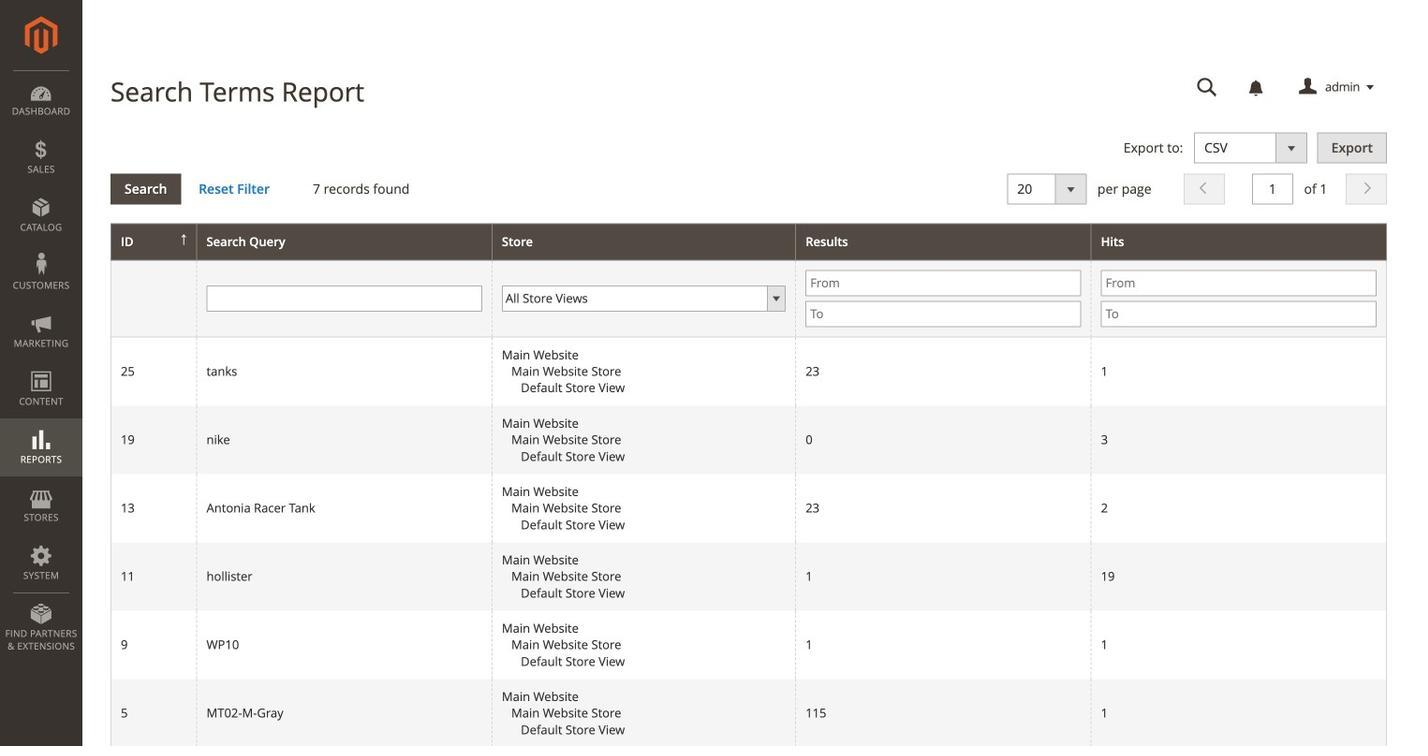 Task type: vqa. For each thing, say whether or not it's contained in the screenshot.
second to text field from the right
yes



Task type: locate. For each thing, give the bounding box(es) containing it.
to text field down from text field
[[1101, 301, 1377, 327]]

None text field
[[207, 286, 482, 312]]

None text field
[[1184, 71, 1231, 104], [1252, 174, 1294, 205], [1184, 71, 1231, 104], [1252, 174, 1294, 205]]

1 to text field from the left
[[806, 301, 1082, 327]]

0 horizontal spatial to text field
[[806, 301, 1082, 327]]

2 to text field from the left
[[1101, 301, 1377, 327]]

menu bar
[[0, 70, 82, 662]]

To text field
[[806, 301, 1082, 327], [1101, 301, 1377, 327]]

to text field for from text box
[[806, 301, 1082, 327]]

to text field down from text box
[[806, 301, 1082, 327]]

magento admin panel image
[[25, 16, 58, 54]]

1 horizontal spatial to text field
[[1101, 301, 1377, 327]]



Task type: describe. For each thing, give the bounding box(es) containing it.
From text field
[[1101, 270, 1377, 296]]

From text field
[[806, 270, 1082, 296]]

to text field for from text field
[[1101, 301, 1377, 327]]



